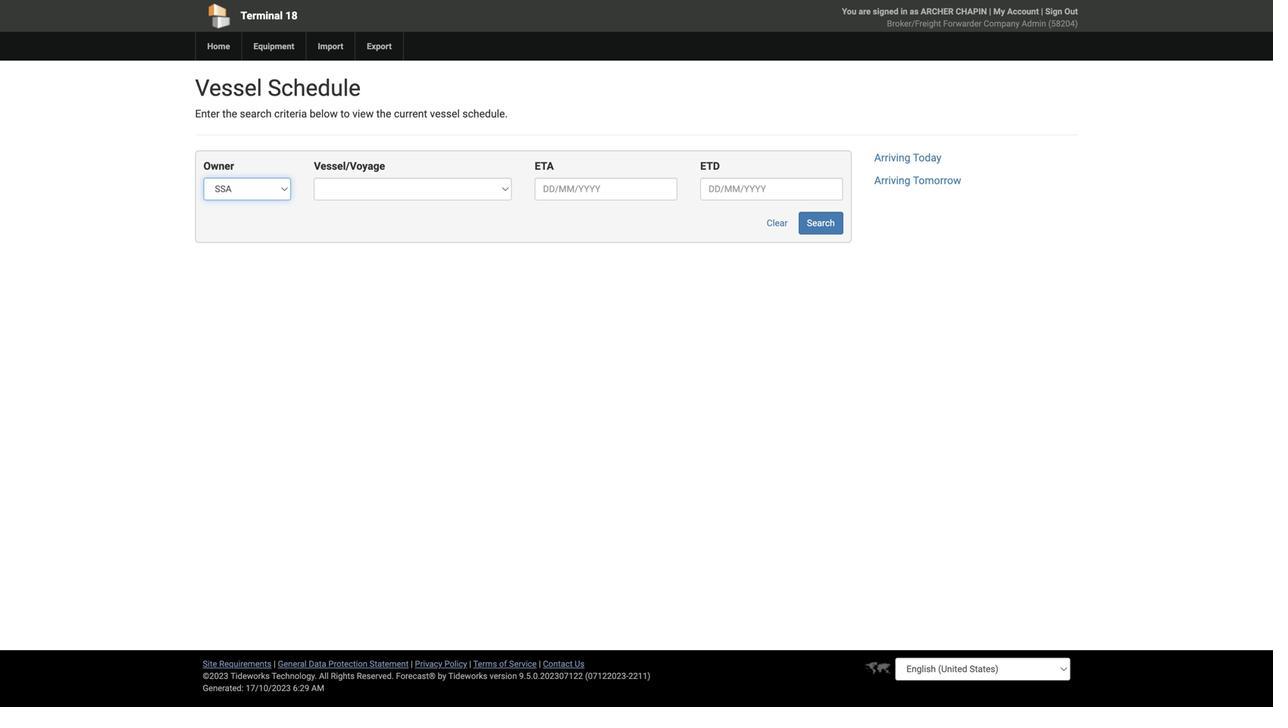 Task type: vqa. For each thing, say whether or not it's contained in the screenshot.
Terms
yes



Task type: locate. For each thing, give the bounding box(es) containing it.
by
[[438, 671, 446, 681]]

| left general
[[274, 659, 276, 669]]

tomorrow
[[913, 174, 961, 187]]

in
[[901, 6, 908, 16]]

current
[[394, 108, 427, 120]]

version
[[490, 671, 517, 681]]

|
[[989, 6, 991, 16], [1041, 6, 1043, 16], [274, 659, 276, 669], [411, 659, 413, 669], [469, 659, 471, 669], [539, 659, 541, 669]]

the
[[222, 108, 237, 120], [376, 108, 391, 120]]

home
[[207, 41, 230, 51]]

(58204)
[[1048, 19, 1078, 28]]

arriving today
[[874, 152, 942, 164]]

the right view
[[376, 108, 391, 120]]

| left sign
[[1041, 6, 1043, 16]]

forecast®
[[396, 671, 436, 681]]

out
[[1065, 6, 1078, 16]]

tideworks
[[448, 671, 488, 681]]

archer
[[921, 6, 954, 16]]

2 arriving from the top
[[874, 174, 911, 187]]

arriving for arriving tomorrow
[[874, 174, 911, 187]]

statement
[[370, 659, 409, 669]]

terminal 18 link
[[195, 0, 550, 32]]

the right enter
[[222, 108, 237, 120]]

1 vertical spatial arriving
[[874, 174, 911, 187]]

admin
[[1022, 19, 1046, 28]]

arriving up arriving tomorrow
[[874, 152, 911, 164]]

enter
[[195, 108, 220, 120]]

terminal
[[241, 9, 283, 22]]

you are signed in as archer chapin | my account | sign out broker/freight forwarder company admin (58204)
[[842, 6, 1078, 28]]

forwarder
[[943, 19, 982, 28]]

criteria
[[274, 108, 307, 120]]

sign out link
[[1045, 6, 1078, 16]]

6:29
[[293, 683, 309, 693]]

1 horizontal spatial the
[[376, 108, 391, 120]]

account
[[1007, 6, 1039, 16]]

| left my
[[989, 6, 991, 16]]

search
[[240, 108, 272, 120]]

chapin
[[956, 6, 987, 16]]

us
[[575, 659, 585, 669]]

eta
[[535, 160, 554, 172]]

home link
[[195, 32, 241, 61]]

schedule.
[[463, 108, 508, 120]]

protection
[[328, 659, 368, 669]]

privacy
[[415, 659, 442, 669]]

am
[[311, 683, 324, 693]]

my
[[994, 6, 1005, 16]]

policy
[[445, 659, 467, 669]]

0 vertical spatial arriving
[[874, 152, 911, 164]]

data
[[309, 659, 326, 669]]

service
[[509, 659, 537, 669]]

import link
[[306, 32, 355, 61]]

1 arriving from the top
[[874, 152, 911, 164]]

arriving
[[874, 152, 911, 164], [874, 174, 911, 187]]

17/10/2023
[[246, 683, 291, 693]]

my account link
[[994, 6, 1039, 16]]

0 horizontal spatial the
[[222, 108, 237, 120]]

clear
[[767, 218, 788, 228]]

requirements
[[219, 659, 272, 669]]

terms of service link
[[473, 659, 537, 669]]

arriving down the arriving today
[[874, 174, 911, 187]]

reserved.
[[357, 671, 394, 681]]

generated:
[[203, 683, 244, 693]]

vessel/voyage
[[314, 160, 385, 172]]

(07122023-
[[585, 671, 629, 681]]

contact
[[543, 659, 573, 669]]

owner
[[204, 160, 234, 172]]

signed
[[873, 6, 899, 16]]

2211)
[[629, 671, 651, 681]]

2 the from the left
[[376, 108, 391, 120]]

rights
[[331, 671, 355, 681]]



Task type: describe. For each thing, give the bounding box(es) containing it.
©2023 tideworks
[[203, 671, 270, 681]]

vessel schedule enter the search criteria below to view the current vessel schedule.
[[195, 75, 508, 120]]

today
[[913, 152, 942, 164]]

view
[[353, 108, 374, 120]]

etd
[[700, 160, 720, 172]]

all
[[319, 671, 329, 681]]

arriving for arriving today
[[874, 152, 911, 164]]

| up the 9.5.0.202307122
[[539, 659, 541, 669]]

arriving today link
[[874, 152, 942, 164]]

below
[[310, 108, 338, 120]]

general
[[278, 659, 307, 669]]

company
[[984, 19, 1020, 28]]

search
[[807, 218, 835, 228]]

terms
[[473, 659, 497, 669]]

ETA text field
[[535, 178, 678, 200]]

vessel
[[430, 108, 460, 120]]

you
[[842, 6, 857, 16]]

general data protection statement link
[[278, 659, 409, 669]]

are
[[859, 6, 871, 16]]

arriving tomorrow
[[874, 174, 961, 187]]

sign
[[1045, 6, 1063, 16]]

search button
[[799, 212, 843, 234]]

arriving tomorrow link
[[874, 174, 961, 187]]

schedule
[[268, 75, 361, 102]]

broker/freight
[[887, 19, 941, 28]]

18
[[285, 9, 298, 22]]

contact us link
[[543, 659, 585, 669]]

vessel
[[195, 75, 262, 102]]

site
[[203, 659, 217, 669]]

import
[[318, 41, 343, 51]]

export
[[367, 41, 392, 51]]

technology.
[[272, 671, 317, 681]]

privacy policy link
[[415, 659, 467, 669]]

to
[[340, 108, 350, 120]]

site requirements | general data protection statement | privacy policy | terms of service | contact us ©2023 tideworks technology. all rights reserved. forecast® by tideworks version 9.5.0.202307122 (07122023-2211) generated: 17/10/2023 6:29 am
[[203, 659, 651, 693]]

site requirements link
[[203, 659, 272, 669]]

as
[[910, 6, 919, 16]]

| up tideworks
[[469, 659, 471, 669]]

ETD text field
[[700, 178, 843, 200]]

terminal 18
[[241, 9, 298, 22]]

9.5.0.202307122
[[519, 671, 583, 681]]

| up forecast®
[[411, 659, 413, 669]]

equipment
[[254, 41, 294, 51]]

equipment link
[[241, 32, 306, 61]]

clear button
[[759, 212, 796, 234]]

of
[[499, 659, 507, 669]]

1 the from the left
[[222, 108, 237, 120]]

export link
[[355, 32, 403, 61]]



